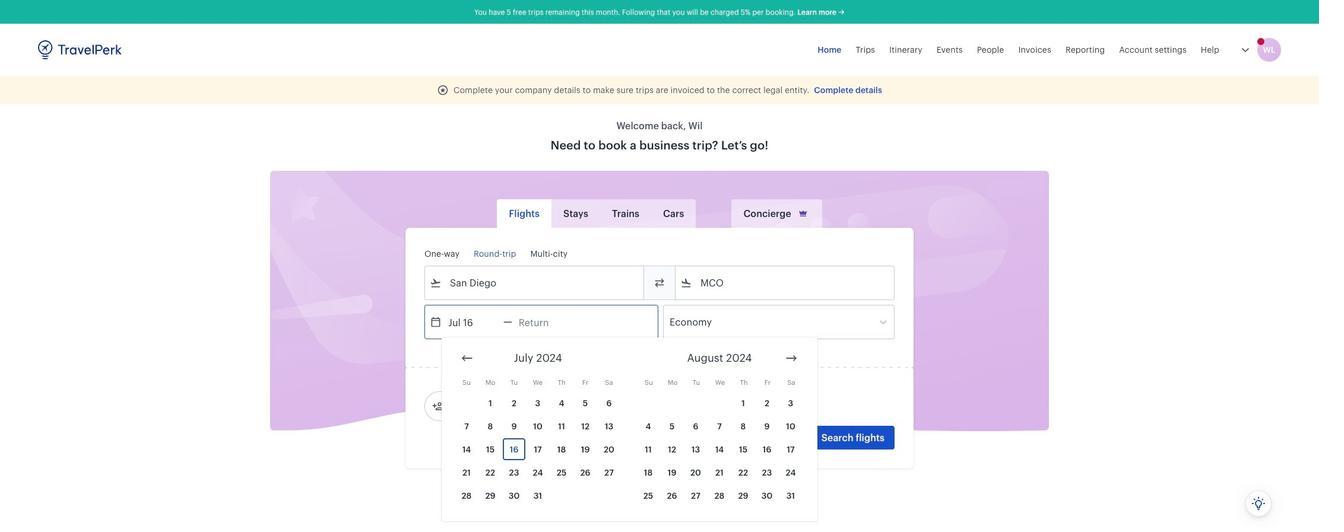 Task type: locate. For each thing, give the bounding box(es) containing it.
calendar application
[[442, 338, 1177, 522]]

To search field
[[693, 274, 879, 293]]

Add first traveler search field
[[444, 397, 568, 416]]



Task type: describe. For each thing, give the bounding box(es) containing it.
Depart text field
[[442, 306, 504, 339]]

From search field
[[442, 274, 628, 293]]

move forward to switch to the next month. image
[[785, 352, 799, 366]]

move backward to switch to the previous month. image
[[460, 352, 475, 366]]

Return text field
[[513, 306, 574, 339]]



